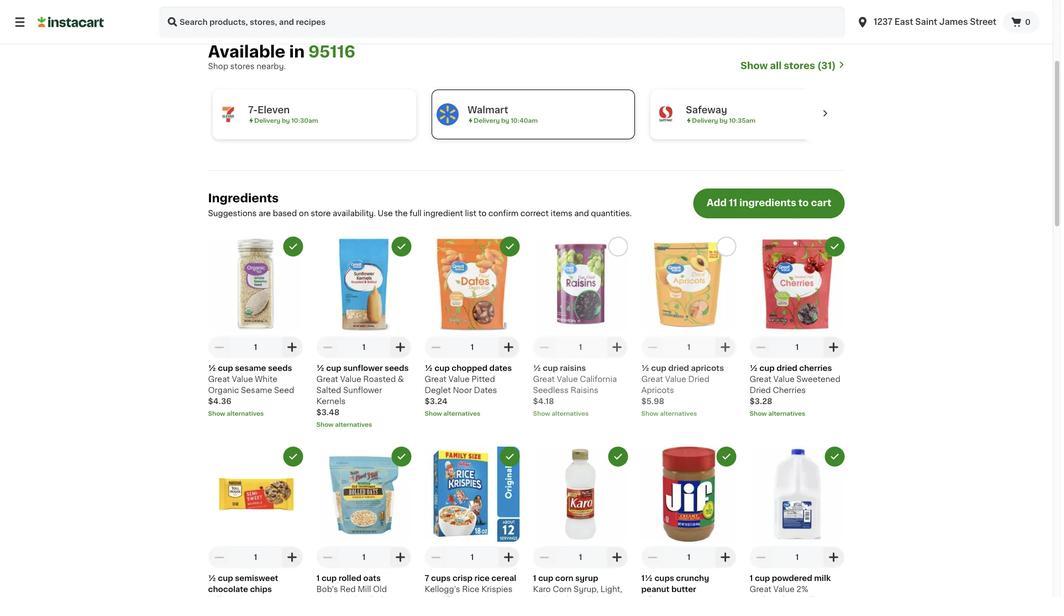 Task type: locate. For each thing, give the bounding box(es) containing it.
syrup
[[576, 574, 599, 582]]

show alternatives button down the noor
[[425, 409, 520, 418]]

show down $3.48
[[317, 422, 334, 428]]

show down $4.18
[[533, 410, 551, 417]]

to right list
[[479, 209, 487, 217]]

value up "cherries"
[[774, 375, 795, 383]]

value up "fat" in the bottom right of the page
[[774, 585, 795, 593]]

decrement quantity image up chocolate
[[213, 551, 226, 564]]

1 seeds from the left
[[268, 364, 292, 372]]

½ up deglet
[[425, 364, 433, 372]]

delivery
[[254, 118, 280, 124], [474, 118, 500, 124], [692, 118, 718, 124]]

increment quantity image for ½ cup chopped dates
[[502, 341, 516, 354]]

show left all
[[741, 61, 768, 71]]

½ up salted
[[317, 364, 325, 372]]

white
[[255, 375, 278, 383]]

deglet
[[425, 386, 451, 394]]

decrement quantity image up $3.28
[[754, 341, 768, 354]]

dried
[[669, 364, 689, 372], [777, 364, 798, 372]]

0 horizontal spatial by
[[282, 118, 290, 124]]

alternatives down $5.98
[[660, 410, 697, 417]]

unselect item image for dates
[[505, 242, 515, 252]]

show inside ½ cup sunflower seeds great value roasted & salted sunflower kernels $3.48 show alternatives
[[317, 422, 334, 428]]

seed
[[274, 386, 294, 394]]

cup for 1 cup rolled oats bob's red mill old fashioned rolled oats
[[322, 574, 337, 582]]

cup for ½ cup chopped dates great value pitted deglet noor dates $3.24 show alternatives
[[435, 364, 450, 372]]

cup inside ½ cup semisweet chocolate chips
[[218, 574, 233, 582]]

show down $3.24
[[425, 410, 442, 417]]

by for 7-eleven
[[282, 118, 290, 124]]

cup inside ½ cup chopped dates great value pitted deglet noor dates $3.24 show alternatives
[[435, 364, 450, 372]]

breakfast
[[425, 597, 462, 597]]

store
[[311, 209, 331, 217]]

dried left apricots
[[669, 364, 689, 372]]

cup inside the 1 cup corn syrup karo corn syrup, light, with real vanilla
[[539, 574, 554, 582]]

1 up oats
[[362, 553, 366, 561]]

delivery down walmart
[[474, 118, 500, 124]]

increment quantity image for ½ cup sesame seeds
[[286, 341, 299, 354]]

1 up chopped
[[471, 343, 474, 351]]

decrement quantity image for ½ cup dried apricots
[[646, 341, 659, 354]]

show alternatives button down sesame
[[208, 409, 303, 418]]

increment quantity image for ½ cup semisweet chocolate chips
[[286, 551, 299, 564]]

decrement quantity image for 1 cup corn syrup
[[538, 551, 551, 564]]

cup up "cherries"
[[760, 364, 775, 372]]

½ up organic
[[208, 364, 216, 372]]

2 by from the left
[[501, 118, 509, 124]]

1 horizontal spatial seeds
[[385, 364, 409, 372]]

stores down available
[[230, 62, 255, 70]]

cup inside ½ cup dried cherries great value sweetened dried cherries $3.28 show alternatives
[[760, 364, 775, 372]]

quantities.
[[591, 209, 632, 217]]

½ up chocolate
[[208, 574, 216, 582]]

1 up reduced
[[750, 574, 753, 582]]

show down $5.98
[[642, 410, 659, 417]]

cup up organic
[[218, 364, 233, 372]]

add 11 ingredients to cart button
[[694, 189, 845, 218]]

show inside ½ cup dried apricots great value dried apricots $5.98 show alternatives
[[642, 410, 659, 417]]

by for safeway
[[720, 118, 728, 124]]

decrement quantity image for 7 cups crisp rice cereal
[[429, 551, 443, 564]]

great up salted
[[317, 375, 338, 383]]

$3.24
[[425, 397, 448, 405]]

1 up "syrup"
[[579, 553, 583, 561]]

increment quantity image for 1 cup corn syrup
[[611, 551, 624, 564]]

7
[[425, 574, 429, 582]]

decrement quantity image up the apricots
[[646, 341, 659, 354]]

1 horizontal spatial dried
[[777, 364, 798, 372]]

great for great value pitted deglet noor dates
[[425, 375, 447, 383]]

stores right all
[[784, 61, 816, 71]]

value inside ½ cup sunflower seeds great value roasted & salted sunflower kernels $3.48 show alternatives
[[340, 375, 361, 383]]

stores
[[784, 61, 816, 71], [230, 62, 255, 70]]

value up sunflower
[[340, 375, 361, 383]]

1 up powdered
[[796, 553, 799, 561]]

1 for ½ cup chopped dates
[[471, 343, 474, 351]]

by left 10:40am
[[501, 118, 509, 124]]

dried down apricots
[[689, 375, 710, 383]]

dried
[[689, 375, 710, 383], [750, 386, 771, 394]]

dried up "cherries"
[[777, 364, 798, 372]]

7 cups crisp rice cereal kellogg's rice krispies breakfast cerea
[[425, 574, 517, 597]]

great up seedless
[[533, 375, 555, 383]]

delivery for safeway
[[692, 118, 718, 124]]

1 up karo
[[533, 574, 537, 582]]

1 delivery from the left
[[254, 118, 280, 124]]

1 for ½ cup dried cherries
[[796, 343, 799, 351]]

great up deglet
[[425, 375, 447, 383]]

½ for ½ cup chopped dates
[[425, 364, 433, 372]]

1 for ½ cup semisweet chocolate chips
[[254, 553, 257, 561]]

on
[[299, 209, 309, 217]]

noor
[[453, 386, 472, 394]]

all
[[770, 61, 782, 71]]

1 up sesame
[[254, 343, 257, 351]]

and
[[575, 209, 589, 217]]

by down eleven
[[282, 118, 290, 124]]

show alternatives button down "cherries"
[[750, 409, 845, 418]]

dried for sweetened
[[777, 364, 798, 372]]

seeds for roasted
[[385, 364, 409, 372]]

rolled
[[339, 574, 362, 582]]

delivery down 7-eleven
[[254, 118, 280, 124]]

based
[[273, 209, 297, 217]]

3 delivery from the left
[[692, 118, 718, 124]]

3 by from the left
[[720, 118, 728, 124]]

use
[[378, 209, 393, 217]]

to inside button
[[799, 198, 809, 208]]

delivery for walmart
[[474, 118, 500, 124]]

show alternatives button
[[208, 409, 303, 418], [425, 409, 520, 418], [533, 409, 628, 418], [642, 409, 737, 418], [750, 409, 845, 418], [317, 420, 412, 429]]

chopped
[[452, 364, 488, 372]]

great inside ½ cup dried apricots great value dried apricots $5.98 show alternatives
[[642, 375, 664, 383]]

decrement quantity image for ½ cup semisweet chocolate chips
[[213, 551, 226, 564]]

1 horizontal spatial dried
[[750, 386, 771, 394]]

cup inside 1 cup powdered milk great value 2% reduced fat milk
[[755, 574, 770, 582]]

street
[[971, 18, 997, 26]]

show inside ½ cup raisins great value california seedless raisins $4.18 show alternatives
[[533, 410, 551, 417]]

decrement quantity image up 7
[[429, 551, 443, 564]]

value inside ½ cup sesame seeds great value white organic sesame seed $4.36 show alternatives
[[232, 375, 253, 383]]

½ up $3.28
[[750, 364, 758, 372]]

1 horizontal spatial delivery
[[474, 118, 500, 124]]

1 by from the left
[[282, 118, 290, 124]]

cart
[[811, 198, 832, 208]]

None search field
[[159, 7, 845, 38]]

great up reduced
[[750, 585, 772, 593]]

1½
[[642, 574, 653, 582]]

unselect item image for seeds
[[397, 242, 407, 252]]

0 horizontal spatial seeds
[[268, 364, 292, 372]]

2 horizontal spatial by
[[720, 118, 728, 124]]

value inside ½ cup dried apricots great value dried apricots $5.98 show alternatives
[[666, 375, 687, 383]]

1 up the crisp
[[471, 553, 474, 561]]

1 for ½ cup dried apricots
[[688, 343, 691, 351]]

dried inside ½ cup dried apricots great value dried apricots $5.98 show alternatives
[[669, 364, 689, 372]]

great inside ½ cup chopped dates great value pitted deglet noor dates $3.24 show alternatives
[[425, 375, 447, 383]]

unselect item image
[[397, 242, 407, 252], [505, 242, 515, 252], [830, 242, 840, 252], [613, 452, 623, 462], [830, 452, 840, 462]]

decrement quantity image up seedless
[[538, 341, 551, 354]]

cups for 7
[[431, 574, 451, 582]]

milk
[[802, 597, 817, 597]]

show alternatives button for $4.18
[[533, 409, 628, 418]]

½ inside ½ cup dried cherries great value sweetened dried cherries $3.28 show alternatives
[[750, 364, 758, 372]]

cup up salted
[[326, 364, 342, 372]]

1 for ½ cup sesame seeds
[[254, 343, 257, 351]]

pitted
[[472, 375, 495, 383]]

value up the noor
[[449, 375, 470, 383]]

increment quantity image for 1 cup rolled oats
[[394, 551, 407, 564]]

great
[[208, 375, 230, 383], [317, 375, 338, 383], [425, 375, 447, 383], [533, 375, 555, 383], [642, 375, 664, 383], [750, 375, 772, 383], [750, 585, 772, 593]]

cup up reduced
[[755, 574, 770, 582]]

value up the apricots
[[666, 375, 687, 383]]

0 horizontal spatial dried
[[689, 375, 710, 383]]

product group
[[208, 237, 303, 418], [317, 237, 412, 429], [425, 237, 520, 418], [533, 237, 628, 418], [642, 237, 737, 418], [750, 237, 845, 418], [208, 447, 303, 597], [317, 447, 412, 597], [425, 447, 520, 597], [533, 447, 628, 597], [642, 447, 737, 597], [750, 447, 845, 597]]

0 horizontal spatial to
[[479, 209, 487, 217]]

½ inside ½ cup sunflower seeds great value roasted & salted sunflower kernels $3.48 show alternatives
[[317, 364, 325, 372]]

2 seeds from the left
[[385, 364, 409, 372]]

0 horizontal spatial stores
[[230, 62, 255, 70]]

increment quantity image for ½ cup raisins
[[611, 341, 624, 354]]

value inside ½ cup chopped dates great value pitted deglet noor dates $3.24 show alternatives
[[449, 375, 470, 383]]

alternatives down the noor
[[444, 410, 481, 417]]

sesame
[[241, 386, 272, 394]]

unselect item image for bob's red mill old fashioned rolled oats
[[397, 452, 407, 462]]

0 vertical spatial dried
[[689, 375, 710, 383]]

great inside ½ cup sunflower seeds great value roasted & salted sunflower kernels $3.48 show alternatives
[[317, 375, 338, 383]]

great up organic
[[208, 375, 230, 383]]

1 up the sweetened
[[796, 343, 799, 351]]

cup for ½ cup sesame seeds great value white organic sesame seed $4.36 show alternatives
[[218, 364, 233, 372]]

2 dried from the left
[[777, 364, 798, 372]]

value down raisins
[[557, 375, 578, 383]]

great inside ½ cup dried cherries great value sweetened dried cherries $3.28 show alternatives
[[750, 375, 772, 383]]

organic
[[208, 386, 239, 394]]

decrement quantity image up reduced
[[754, 551, 768, 564]]

1 horizontal spatial to
[[799, 198, 809, 208]]

½ inside ½ cup dried apricots great value dried apricots $5.98 show alternatives
[[642, 364, 650, 372]]

alternatives down "cherries"
[[769, 410, 806, 417]]

alternatives down $3.48
[[335, 422, 372, 428]]

cups inside 1½ cups crunchy peanut butter
[[655, 574, 675, 582]]

½ cup chopped dates great value pitted deglet noor dates $3.24 show alternatives
[[425, 364, 512, 417]]

great inside ½ cup sesame seeds great value white organic sesame seed $4.36 show alternatives
[[208, 375, 230, 383]]

cup inside ½ cup sesame seeds great value white organic sesame seed $4.36 show alternatives
[[218, 364, 233, 372]]

oats
[[363, 574, 381, 582]]

dried inside ½ cup dried cherries great value sweetened dried cherries $3.28 show alternatives
[[750, 386, 771, 394]]

show alternatives button down the "raisins"
[[533, 409, 628, 418]]

sunflower
[[343, 386, 382, 394]]

1 dried from the left
[[669, 364, 689, 372]]

0 horizontal spatial delivery
[[254, 118, 280, 124]]

cup up the apricots
[[652, 364, 667, 372]]

1 up sunflower
[[362, 343, 366, 351]]

seeds inside ½ cup sunflower seeds great value roasted & salted sunflower kernels $3.48 show alternatives
[[385, 364, 409, 372]]

nearby.
[[257, 62, 286, 70]]

0 horizontal spatial cups
[[431, 574, 451, 582]]

1 cup powdered milk great value 2% reduced fat milk
[[750, 574, 831, 597]]

1 horizontal spatial cups
[[655, 574, 675, 582]]

increment quantity image for ½ cup sunflower seeds
[[394, 341, 407, 354]]

show alternatives button down sunflower
[[317, 420, 412, 429]]

cup inside ½ cup dried apricots great value dried apricots $5.98 show alternatives
[[652, 364, 667, 372]]

cup inside ½ cup sunflower seeds great value roasted & salted sunflower kernels $3.48 show alternatives
[[326, 364, 342, 372]]

decrement quantity image for 1½ cups crunchy peanut butter
[[646, 551, 659, 564]]

corn
[[556, 574, 574, 582]]

decrement quantity image up salted
[[321, 341, 334, 354]]

1 up crunchy
[[688, 553, 691, 561]]

1 vertical spatial to
[[479, 209, 487, 217]]

walmart
[[468, 105, 508, 115]]

increment quantity image for 7 cups crisp rice cereal
[[502, 551, 516, 564]]

$3.28
[[750, 397, 773, 405]]

0 vertical spatial to
[[799, 198, 809, 208]]

value inside 1 cup powdered milk great value 2% reduced fat milk
[[774, 585, 795, 593]]

increment quantity image for 1 cup powdered milk
[[827, 551, 841, 564]]

1 inside the 1 cup corn syrup karo corn syrup, light, with real vanilla
[[533, 574, 537, 582]]

unselect item image
[[288, 242, 298, 252], [288, 452, 298, 462], [397, 452, 407, 462], [505, 452, 515, 462], [722, 452, 732, 462]]

1 cup corn syrup karo corn syrup, light, with real vanilla
[[533, 574, 623, 597]]

1 horizontal spatial stores
[[784, 61, 816, 71]]

½
[[208, 364, 216, 372], [317, 364, 325, 372], [425, 364, 433, 372], [533, 364, 541, 372], [642, 364, 650, 372], [750, 364, 758, 372], [208, 574, 216, 582]]

show down $4.36
[[208, 410, 225, 417]]

1 vertical spatial dried
[[750, 386, 771, 394]]

1 cups from the left
[[431, 574, 451, 582]]

confirm
[[489, 209, 519, 217]]

by left 10:35am at the top
[[720, 118, 728, 124]]

alternatives inside ½ cup raisins great value california seedless raisins $4.18 show alternatives
[[552, 410, 589, 417]]

value down sesame
[[232, 375, 253, 383]]

great up $3.28
[[750, 375, 772, 383]]

in
[[289, 44, 305, 60]]

increment quantity image for ½ cup dried apricots
[[719, 341, 732, 354]]

to left cart
[[799, 198, 809, 208]]

ingredient
[[424, 209, 463, 217]]

½ for ½ cup dried apricots
[[642, 364, 650, 372]]

1 1237 east saint james street button from the left
[[850, 7, 1004, 38]]

cup up karo
[[539, 574, 554, 582]]

seeds up white
[[268, 364, 292, 372]]

value for $5.98
[[666, 375, 687, 383]]

cup for ½ cup dried cherries great value sweetened dried cherries $3.28 show alternatives
[[760, 364, 775, 372]]

cup inside ½ cup raisins great value california seedless raisins $4.18 show alternatives
[[543, 364, 558, 372]]

value inside ½ cup dried cherries great value sweetened dried cherries $3.28 show alternatives
[[774, 375, 795, 383]]

show down $3.28
[[750, 410, 767, 417]]

cup up deglet
[[435, 364, 450, 372]]

cups up peanut
[[655, 574, 675, 582]]

decrement quantity image
[[213, 341, 226, 354], [321, 341, 334, 354], [538, 341, 551, 354], [646, 341, 659, 354], [754, 341, 768, 354], [538, 551, 551, 564]]

cup up bob's on the left bottom
[[322, 574, 337, 582]]

delivery down safeway
[[692, 118, 718, 124]]

ingredients
[[740, 198, 797, 208]]

2 delivery from the left
[[474, 118, 500, 124]]

show alternatives button for $4.36
[[208, 409, 303, 418]]

reduced
[[750, 597, 785, 597]]

dried up $3.28
[[750, 386, 771, 394]]

cup up seedless
[[543, 364, 558, 372]]

crisp
[[453, 574, 473, 582]]

show inside ½ cup dried cherries great value sweetened dried cherries $3.28 show alternatives
[[750, 410, 767, 417]]

great inside ½ cup raisins great value california seedless raisins $4.18 show alternatives
[[533, 375, 555, 383]]

dried for dried
[[669, 364, 689, 372]]

decrement quantity image up bob's on the left bottom
[[321, 551, 334, 564]]

availability.
[[333, 209, 376, 217]]

alternatives down sesame
[[227, 410, 264, 417]]

alternatives down the "raisins"
[[552, 410, 589, 417]]

increment quantity image for ½ cup dried cherries
[[827, 341, 841, 354]]

½ inside ½ cup sesame seeds great value white organic sesame seed $4.36 show alternatives
[[208, 364, 216, 372]]

safeway image
[[655, 103, 677, 126]]

great up the apricots
[[642, 375, 664, 383]]

1 up semisweet
[[254, 553, 257, 561]]

½ for ½ cup sesame seeds
[[208, 364, 216, 372]]

dried inside ½ cup dried cherries great value sweetened dried cherries $3.28 show alternatives
[[777, 364, 798, 372]]

sweetened
[[797, 375, 841, 383]]

krispies
[[482, 585, 513, 593]]

cup for ½ cup semisweet chocolate chips
[[218, 574, 233, 582]]

cups inside 7 cups crisp rice cereal kellogg's rice krispies breakfast cerea
[[431, 574, 451, 582]]

2 cups from the left
[[655, 574, 675, 582]]

increment quantity image for 1½ cups crunchy peanut butter
[[719, 551, 732, 564]]

alternatives inside ½ cup sesame seeds great value white organic sesame seed $4.36 show alternatives
[[227, 410, 264, 417]]

increment quantity image
[[286, 341, 299, 354], [394, 341, 407, 354], [611, 341, 624, 354], [827, 341, 841, 354], [502, 551, 516, 564], [611, 551, 624, 564], [719, 551, 732, 564], [827, 551, 841, 564]]

stores inside available in 95116 shop stores nearby.
[[230, 62, 255, 70]]

½ for ½ cup dried cherries
[[750, 364, 758, 372]]

to
[[799, 198, 809, 208], [479, 209, 487, 217]]

great for great value white organic sesame seed
[[208, 375, 230, 383]]

½ up the apricots
[[642, 364, 650, 372]]

1 for 1½ cups crunchy peanut butter
[[688, 553, 691, 561]]

show alternatives button down $5.98
[[642, 409, 737, 418]]

½ cup raisins great value california seedless raisins $4.18 show alternatives
[[533, 364, 617, 417]]

seeds up & at the left bottom of the page
[[385, 364, 409, 372]]

1 for 1 cup rolled oats
[[362, 553, 366, 561]]

cup
[[218, 364, 233, 372], [326, 364, 342, 372], [435, 364, 450, 372], [543, 364, 558, 372], [652, 364, 667, 372], [760, 364, 775, 372], [218, 574, 233, 582], [322, 574, 337, 582], [539, 574, 554, 582], [755, 574, 770, 582]]

east
[[895, 18, 914, 26]]

decrement quantity image up karo
[[538, 551, 551, 564]]

0 horizontal spatial dried
[[669, 364, 689, 372]]

eleven
[[257, 105, 290, 115]]

1 up ½ cup dried apricots great value dried apricots $5.98 show alternatives
[[688, 343, 691, 351]]

delivery by 10:35am
[[692, 118, 756, 124]]

cup up chocolate
[[218, 574, 233, 582]]

1 for 7 cups crisp rice cereal
[[471, 553, 474, 561]]

alternatives inside ½ cup sunflower seeds great value roasted & salted sunflower kernels $3.48 show alternatives
[[335, 422, 372, 428]]

seeds inside ½ cup sesame seeds great value white organic sesame seed $4.36 show alternatives
[[268, 364, 292, 372]]

cup for 1 cup corn syrup karo corn syrup, light, with real vanilla
[[539, 574, 554, 582]]

½ inside ½ cup raisins great value california seedless raisins $4.18 show alternatives
[[533, 364, 541, 372]]

decrement quantity image up organic
[[213, 341, 226, 354]]

cherries
[[773, 386, 806, 394]]

cup inside 1 cup rolled oats bob's red mill old fashioned rolled oats
[[322, 574, 337, 582]]

cups up "kellogg's"
[[431, 574, 451, 582]]

decrement quantity image up deglet
[[429, 341, 443, 354]]

½ up seedless
[[533, 364, 541, 372]]

1 up raisins
[[579, 343, 583, 351]]

great for great value sweetened dried cherries
[[750, 375, 772, 383]]

peanut
[[642, 585, 670, 593]]

show inside ½ cup chopped dates great value pitted deglet noor dates $3.24 show alternatives
[[425, 410, 442, 417]]

1 up bob's on the left bottom
[[317, 574, 320, 582]]

powdered
[[772, 574, 813, 582]]

1 inside 1 cup powdered milk great value 2% reduced fat milk
[[750, 574, 753, 582]]

decrement quantity image
[[429, 341, 443, 354], [213, 551, 226, 564], [321, 551, 334, 564], [429, 551, 443, 564], [646, 551, 659, 564], [754, 551, 768, 564]]

½ for ½ cup raisins
[[533, 364, 541, 372]]

decrement quantity image up 1½ at the right bottom of page
[[646, 551, 659, 564]]

increment quantity image
[[502, 341, 516, 354], [719, 341, 732, 354], [286, 551, 299, 564], [394, 551, 407, 564]]

½ inside ½ cup chopped dates great value pitted deglet noor dates $3.24 show alternatives
[[425, 364, 433, 372]]

2 horizontal spatial delivery
[[692, 118, 718, 124]]

1 horizontal spatial by
[[501, 118, 509, 124]]



Task type: vqa. For each thing, say whether or not it's contained in the screenshot.
$ 37 31
no



Task type: describe. For each thing, give the bounding box(es) containing it.
dates
[[490, 364, 512, 372]]

2 1237 east saint james street button from the left
[[857, 7, 997, 38]]

show alternatives button for $3.24
[[425, 409, 520, 418]]

½ for ½ cup sunflower seeds
[[317, 364, 325, 372]]

rice cereal energy bars image
[[527, 0, 1053, 17]]

raisins
[[560, 364, 586, 372]]

delivery by 10:30am
[[254, 118, 318, 124]]

½ cup dried cherries great value sweetened dried cherries $3.28 show alternatives
[[750, 364, 841, 417]]

Search field
[[159, 7, 845, 38]]

10:35am
[[729, 118, 756, 124]]

instacart logo image
[[38, 15, 104, 29]]

cups for 1½
[[655, 574, 675, 582]]

0
[[1026, 18, 1031, 26]]

$3.48
[[317, 409, 340, 416]]

dates
[[474, 386, 497, 394]]

cherries
[[800, 364, 832, 372]]

½ cup semisweet chocolate chips
[[208, 574, 278, 593]]

&
[[398, 375, 404, 383]]

correct
[[521, 209, 549, 217]]

great inside 1 cup powdered milk great value 2% reduced fat milk
[[750, 585, 772, 593]]

kernels
[[317, 397, 346, 405]]

milk
[[815, 574, 831, 582]]

apricots
[[642, 386, 674, 394]]

show all stores (31)
[[741, 61, 836, 71]]

corn
[[553, 585, 572, 593]]

cup for ½ cup dried apricots great value dried apricots $5.98 show alternatives
[[652, 364, 667, 372]]

mill
[[358, 585, 371, 593]]

$4.36
[[208, 397, 232, 405]]

7-
[[248, 105, 257, 115]]

by for walmart
[[501, 118, 509, 124]]

decrement quantity image for ½ cup raisins
[[538, 341, 551, 354]]

decrement quantity image for 1 cup powdered milk
[[754, 551, 768, 564]]

½ inside ½ cup semisweet chocolate chips
[[208, 574, 216, 582]]

full
[[410, 209, 422, 217]]

1237 east saint james street
[[874, 18, 997, 26]]

show alternatives button for $5.98
[[642, 409, 737, 418]]

11
[[729, 198, 738, 208]]

fashioned
[[317, 597, 357, 597]]

shop
[[208, 62, 228, 70]]

½ cup sunflower seeds great value roasted & salted sunflower kernels $3.48 show alternatives
[[317, 364, 409, 428]]

cereal
[[492, 574, 517, 582]]

unselect item image for cherries
[[830, 242, 840, 252]]

saint
[[916, 18, 938, 26]]

roasted
[[363, 375, 396, 383]]

butter
[[672, 585, 697, 593]]

seedless
[[533, 386, 569, 394]]

95116 button
[[309, 43, 355, 61]]

vanilla
[[571, 597, 596, 597]]

value for $3.24
[[449, 375, 470, 383]]

½ cup dried apricots great value dried apricots $5.98 show alternatives
[[642, 364, 724, 417]]

decrement quantity image for 1 cup rolled oats
[[321, 551, 334, 564]]

show alternatives button for $3.28
[[750, 409, 845, 418]]

james
[[940, 18, 969, 26]]

california
[[580, 375, 617, 383]]

1237
[[874, 18, 893, 26]]

raisins
[[571, 386, 599, 394]]

show all stores (31) button
[[741, 60, 845, 72]]

1 for 1 cup corn syrup
[[579, 553, 583, 561]]

decrement quantity image for ½ cup dried cherries
[[754, 341, 768, 354]]

alternatives inside ½ cup chopped dates great value pitted deglet noor dates $3.24 show alternatives
[[444, 410, 481, 417]]

great for great value dried apricots
[[642, 375, 664, 383]]

cup for ½ cup sunflower seeds great value roasted & salted sunflower kernels $3.48 show alternatives
[[326, 364, 342, 372]]

list
[[465, 209, 477, 217]]

dried inside ½ cup dried apricots great value dried apricots $5.98 show alternatives
[[689, 375, 710, 383]]

available in 95116 shop stores nearby.
[[208, 44, 355, 70]]

walmart image
[[437, 103, 459, 126]]

delivery for 7-eleven
[[254, 118, 280, 124]]

salted
[[317, 386, 341, 394]]

1 inside 1 cup rolled oats bob's red mill old fashioned rolled oats
[[317, 574, 320, 582]]

value inside ½ cup raisins great value california seedless raisins $4.18 show alternatives
[[557, 375, 578, 383]]

alternatives inside ½ cup dried apricots great value dried apricots $5.98 show alternatives
[[660, 410, 697, 417]]

chips
[[250, 585, 272, 593]]

7 eleven image
[[217, 103, 239, 126]]

rolled
[[359, 597, 384, 597]]

great for great value roasted & salted sunflower kernels
[[317, 375, 338, 383]]

kellogg's
[[425, 585, 460, 593]]

decrement quantity image for ½ cup chopped dates
[[429, 341, 443, 354]]

bob's
[[317, 585, 338, 593]]

unselect item image for kellogg's rice krispies breakfast cerea
[[505, 452, 515, 462]]

real
[[552, 597, 569, 597]]

(31)
[[818, 61, 836, 71]]

value for $4.36
[[232, 375, 253, 383]]

show alternatives button for $3.48
[[317, 420, 412, 429]]

suggestions
[[208, 209, 257, 217]]

old
[[373, 585, 387, 593]]

crunchy
[[676, 574, 710, 582]]

7-eleven
[[248, 105, 290, 115]]

value for $3.48
[[340, 375, 361, 383]]

2%
[[797, 585, 809, 593]]

cup for 1 cup powdered milk great value 2% reduced fat milk
[[755, 574, 770, 582]]

show inside ½ cup sesame seeds great value white organic sesame seed $4.36 show alternatives
[[208, 410, 225, 417]]

karo
[[533, 585, 551, 593]]

1 for ½ cup raisins
[[579, 343, 583, 351]]

cup for ½ cup raisins great value california seedless raisins $4.18 show alternatives
[[543, 364, 558, 372]]

alternatives inside ½ cup dried cherries great value sweetened dried cherries $3.28 show alternatives
[[769, 410, 806, 417]]

show inside "button"
[[741, 61, 768, 71]]

available
[[208, 44, 286, 60]]

value for $3.28
[[774, 375, 795, 383]]

the
[[395, 209, 408, 217]]

items
[[551, 209, 573, 217]]

suggestions are based on store availability. use the full ingredient list to confirm correct items and quantities.
[[208, 209, 632, 217]]

unselect item image for great value white organic sesame seed
[[288, 242, 298, 252]]

are
[[259, 209, 271, 217]]

$4.18
[[533, 397, 554, 405]]

light,
[[601, 585, 623, 593]]

decrement quantity image for ½ cup sesame seeds
[[213, 341, 226, 354]]

seeds for white
[[268, 364, 292, 372]]

with
[[533, 597, 550, 597]]

decrement quantity image for ½ cup sunflower seeds
[[321, 341, 334, 354]]

1 for ½ cup sunflower seeds
[[362, 343, 366, 351]]

1½ cups crunchy peanut butter
[[642, 574, 710, 593]]

stores inside "button"
[[784, 61, 816, 71]]

½ cup sesame seeds great value white organic sesame seed $4.36 show alternatives
[[208, 364, 294, 417]]

fat
[[787, 597, 800, 597]]

apricots
[[691, 364, 724, 372]]

add
[[707, 198, 727, 208]]

red
[[340, 585, 356, 593]]

1 for 1 cup powdered milk
[[796, 553, 799, 561]]



